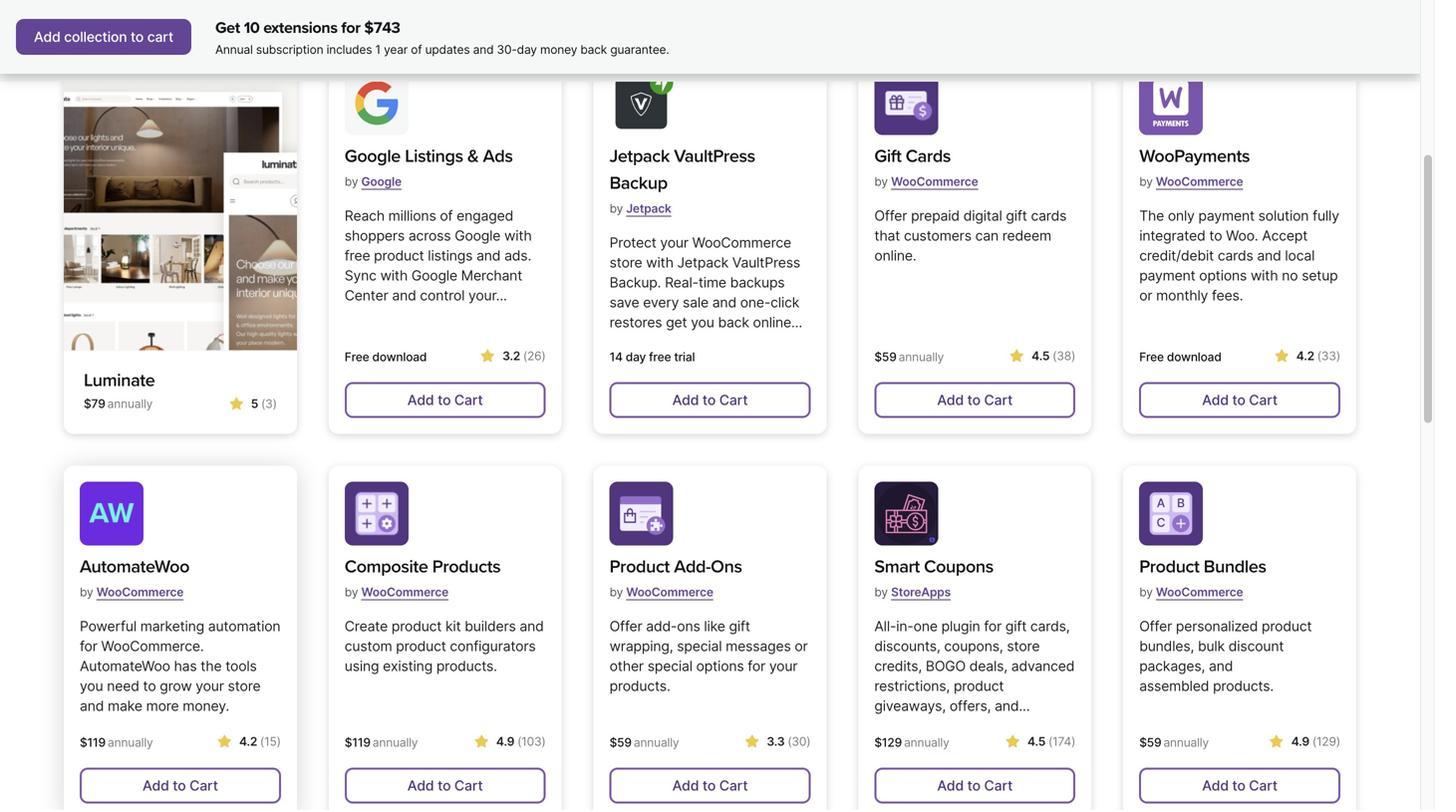 Task type: locate. For each thing, give the bounding box(es) containing it.
woocommerce link up add-
[[626, 577, 714, 608]]

special down "wrapping,"
[[648, 658, 693, 675]]

of up across
[[440, 207, 453, 224]]

annually for smart coupons
[[904, 736, 950, 750]]

1 horizontal spatial $59
[[875, 350, 897, 364]]

1 vertical spatial payment
[[1140, 267, 1196, 284]]

millions
[[388, 207, 436, 224]]

product inside reach millions of engaged shoppers across google with free product listings and ads. sync with google merchant center and control your...
[[374, 247, 424, 264]]

1 $119 annually from the left
[[80, 736, 153, 750]]

$59 for product bundles
[[1140, 736, 1162, 750]]

0 vertical spatial special
[[677, 638, 722, 655]]

to for smart coupons
[[968, 778, 981, 794]]

options inside the only payment solution fully integrated to woo. accept credit/debit cards and local payment options with no setup or monthly fees.
[[1200, 267, 1247, 284]]

add to cart for composite products
[[408, 778, 483, 794]]

2 $119 from the left
[[345, 736, 371, 750]]

your up real-
[[660, 234, 689, 251]]

1 horizontal spatial free
[[1140, 350, 1164, 364]]

1 horizontal spatial free
[[649, 350, 671, 364]]

1 horizontal spatial offer
[[875, 207, 908, 224]]

bundles
[[1204, 556, 1267, 578]]

google listings & ads by google
[[345, 146, 513, 189]]

3
[[265, 397, 273, 411]]

4.5 ( 38 )
[[1032, 349, 1076, 363]]

2 horizontal spatial your
[[769, 658, 798, 675]]

1 vertical spatial your
[[769, 658, 798, 675]]

$59 annually for add-
[[610, 736, 679, 750]]

automatewoo
[[80, 556, 189, 578], [80, 658, 170, 675]]

options down "like"
[[696, 658, 744, 675]]

store down tools on the bottom left
[[228, 678, 261, 695]]

with up real-
[[646, 254, 674, 271]]

add to cart button down "4.9 ( 103 )"
[[345, 768, 546, 804]]

0 horizontal spatial products.
[[436, 658, 497, 675]]

you down sale
[[691, 314, 714, 331]]

1 free download from the left
[[345, 350, 427, 364]]

annually for product add-ons
[[634, 736, 679, 750]]

0 horizontal spatial $59
[[610, 736, 632, 750]]

product left add-
[[610, 556, 670, 578]]

vaultpress inside protect your woocommerce store with jetpack vaultpress backup. real-time backups save every sale and one-click restores get you back online...
[[733, 254, 801, 271]]

redeem
[[1003, 227, 1052, 244]]

0 horizontal spatial download
[[372, 350, 427, 364]]

0 horizontal spatial of
[[411, 42, 422, 57]]

luminate
[[84, 370, 155, 391]]

of inside reach millions of engaged shoppers across google with free product listings and ads. sync with google merchant center and control your...
[[440, 207, 453, 224]]

1 vertical spatial automatewoo
[[80, 658, 170, 675]]

annually for composite products
[[373, 736, 418, 750]]

product inside product bundles by woocommerce
[[1140, 556, 1200, 578]]

and down time
[[713, 294, 737, 311]]

1 vertical spatial 4.5
[[1028, 735, 1046, 749]]

with left no
[[1251, 267, 1279, 284]]

store down protect on the left of the page
[[610, 254, 643, 271]]

your inside offer add-ons like gift wrapping, special messages or other special options for your products.
[[769, 658, 798, 675]]

you inside protect your woocommerce store with jetpack vaultpress backup. real-time backups save every sale and one-click restores get you back online...
[[691, 314, 714, 331]]

one-
[[740, 294, 771, 311]]

woocommerce link up personalized
[[1156, 577, 1244, 608]]

by left "jetpack" link
[[610, 201, 623, 216]]

free up the sync
[[345, 247, 370, 264]]

) for woopayments
[[1337, 349, 1341, 363]]

woocommerce link up create on the bottom left of the page
[[361, 577, 449, 608]]

using
[[345, 658, 379, 675]]

0 vertical spatial day
[[517, 42, 537, 57]]

free download
[[345, 350, 427, 364], [1140, 350, 1222, 364]]

woocommerce up backups on the right top
[[693, 234, 792, 251]]

woocommerce link for automatewoo
[[96, 577, 184, 608]]

0 vertical spatial you
[[691, 314, 714, 331]]

your inside protect your woocommerce store with jetpack vaultpress backup. real-time backups save every sale and one-click restores get you back online...
[[660, 234, 689, 251]]

1 free from the left
[[345, 350, 369, 364]]

1 $119 from the left
[[80, 736, 106, 750]]

payment up woo.
[[1199, 207, 1255, 224]]

online...
[[753, 314, 803, 331]]

you
[[691, 314, 714, 331], [80, 678, 103, 695]]

of right year
[[411, 42, 422, 57]]

and down bulk
[[1209, 658, 1233, 675]]

2 horizontal spatial $59 annually
[[1140, 736, 1209, 750]]

cards up the redeem
[[1031, 207, 1067, 224]]

woocommerce link up prepaid
[[891, 166, 979, 197]]

get
[[215, 18, 240, 37]]

and down accept
[[1257, 247, 1282, 264]]

4.9 left 129
[[1292, 735, 1310, 749]]

reach
[[345, 207, 385, 224]]

local
[[1285, 247, 1315, 264]]

cart for product bundles
[[1249, 778, 1278, 794]]

$59 for product add-ons
[[610, 736, 632, 750]]

add to cart for woopayments
[[1202, 392, 1278, 409]]

add to cart button down 4.5 ( 38 ) at the top of the page
[[875, 382, 1076, 418]]

free
[[345, 350, 369, 364], [1140, 350, 1164, 364]]

solution
[[1259, 207, 1309, 224]]

or right 'messages'
[[795, 638, 808, 655]]

cart for gift cards
[[984, 392, 1013, 409]]

automatewoo up powerful
[[80, 556, 189, 578]]

store
[[610, 254, 643, 271], [1007, 638, 1040, 655], [228, 678, 261, 695]]

add
[[34, 28, 60, 45], [408, 392, 434, 409], [673, 392, 699, 409], [937, 392, 964, 409], [1202, 392, 1229, 409], [143, 778, 169, 794], [408, 778, 434, 794], [673, 778, 699, 794], [937, 778, 964, 794], [1202, 778, 1229, 794]]

gift left the cards,
[[1006, 618, 1027, 635]]

add for product bundles
[[1202, 778, 1229, 794]]

4.5 left '38'
[[1032, 349, 1050, 363]]

offer up "wrapping,"
[[610, 618, 643, 635]]

options
[[1200, 267, 1247, 284], [696, 658, 744, 675]]

add to cart button down 4.2 ( 33 )
[[1140, 382, 1341, 418]]

assembled products.
[[1140, 678, 1274, 695]]

products. down other
[[610, 678, 671, 695]]

4.2 for woopayments
[[1297, 349, 1315, 363]]

sync
[[345, 267, 377, 284]]

merchant
[[461, 267, 522, 284]]

$119 annually
[[80, 736, 153, 750], [345, 736, 418, 750]]

woocommerce inside composite products by woocommerce
[[361, 585, 449, 600]]

products
[[432, 556, 501, 578]]

0 horizontal spatial 4.9
[[496, 735, 515, 749]]

by inside the google listings & ads by google
[[345, 174, 358, 189]]

composite products by woocommerce
[[345, 556, 501, 600]]

back inside protect your woocommerce store with jetpack vaultpress backup. real-time backups save every sale and one-click restores get you back online...
[[718, 314, 749, 331]]

0 horizontal spatial $119
[[80, 736, 106, 750]]

product bundles by woocommerce
[[1140, 556, 1267, 600]]

offer for product bundles
[[1140, 618, 1172, 635]]

free for by
[[1140, 350, 1164, 364]]

free download for listings
[[345, 350, 427, 364]]

product inside all-in-one plugin for gift cards, discounts, coupons, store credits, bogo deals, advanced restrictions, product giveaways, offers, and...
[[954, 678, 1004, 695]]

1 vertical spatial day
[[626, 350, 646, 364]]

and left 30-
[[473, 42, 494, 57]]

103
[[522, 735, 542, 749]]

and inside create product kit builders and custom product configurators using existing products.
[[520, 618, 544, 635]]

bulk
[[1198, 638, 1225, 655]]

setup
[[1302, 267, 1338, 284]]

day right the 14
[[626, 350, 646, 364]]

) for gift cards
[[1072, 349, 1076, 363]]

to for composite products
[[438, 778, 451, 794]]

0 vertical spatial options
[[1200, 267, 1247, 284]]

reach millions of engaged shoppers across google with free product listings and ads. sync with google merchant center and control your...
[[345, 207, 532, 304]]

0 vertical spatial cards
[[1031, 207, 1067, 224]]

woocommerce down composite products link
[[361, 585, 449, 600]]

woocommerce down the 'woopayments' link
[[1156, 174, 1244, 189]]

1 vertical spatial jetpack
[[626, 201, 672, 216]]

backup
[[610, 172, 668, 194]]

woocommerce link for woopayments
[[1156, 166, 1244, 197]]

woopayments by woocommerce
[[1140, 146, 1250, 189]]

0 vertical spatial automatewoo
[[80, 556, 189, 578]]

woocommerce down automatewoo link
[[96, 585, 184, 600]]

1 horizontal spatial download
[[1167, 350, 1222, 364]]

) for smart coupons
[[1072, 735, 1076, 749]]

1 vertical spatial back
[[718, 314, 749, 331]]

1 horizontal spatial of
[[440, 207, 453, 224]]

collection
[[64, 28, 127, 45]]

for down powerful
[[80, 638, 97, 655]]

and left make
[[80, 698, 104, 715]]

4.2 left 33
[[1297, 349, 1315, 363]]

add to cart button down more at the left bottom of the page
[[80, 768, 281, 804]]

0 horizontal spatial or
[[795, 638, 808, 655]]

store inside protect your woocommerce store with jetpack vaultpress backup. real-time backups save every sale and one-click restores get you back online...
[[610, 254, 643, 271]]

gift up the redeem
[[1006, 207, 1028, 224]]

free
[[345, 247, 370, 264], [649, 350, 671, 364]]

offer
[[875, 207, 908, 224], [610, 618, 643, 635], [1140, 618, 1172, 635]]

cart
[[147, 28, 173, 45]]

accept
[[1262, 227, 1308, 244]]

1 horizontal spatial you
[[691, 314, 714, 331]]

your down the
[[196, 678, 224, 695]]

for
[[341, 18, 361, 37], [984, 618, 1002, 635], [80, 638, 97, 655], [748, 658, 766, 675]]

cart for product add-ons
[[719, 778, 748, 794]]

1 horizontal spatial $119 annually
[[345, 736, 418, 750]]

special
[[677, 638, 722, 655], [648, 658, 693, 675]]

2 download from the left
[[1167, 350, 1222, 364]]

add to cart button for google listings & ads
[[345, 382, 546, 418]]

1 horizontal spatial your
[[660, 234, 689, 251]]

33
[[1322, 349, 1337, 363]]

your inside 'powerful marketing automation for woocommerce. automatewoo has the tools you need to grow your store and make more money.'
[[196, 678, 224, 695]]

to for automatewoo
[[173, 778, 186, 794]]

and right center
[[392, 287, 416, 304]]

1 vertical spatial cards
[[1218, 247, 1254, 264]]

annual
[[215, 42, 253, 57]]

add to cart button down 4.9 ( 129 )
[[1140, 768, 1341, 804]]

product up discount
[[1262, 618, 1312, 635]]

the
[[201, 658, 222, 675]]

2 4.9 from the left
[[1292, 735, 1310, 749]]

and...
[[995, 698, 1030, 715]]

1 horizontal spatial product
[[1140, 556, 1200, 578]]

129
[[1317, 735, 1337, 749]]

4.9 left 103
[[496, 735, 515, 749]]

0 horizontal spatial free
[[345, 247, 370, 264]]

1 horizontal spatial $119
[[345, 736, 371, 750]]

2 product from the left
[[1140, 556, 1200, 578]]

free down monthly
[[1140, 350, 1164, 364]]

guarantee.
[[610, 42, 669, 57]]

to for woopayments
[[1233, 392, 1246, 409]]

discount
[[1229, 638, 1284, 655]]

14
[[610, 350, 623, 364]]

1 product from the left
[[610, 556, 670, 578]]

jetpack vaultpress backup link
[[610, 143, 811, 197]]

your down 'messages'
[[769, 658, 798, 675]]

offer up that
[[875, 207, 908, 224]]

sale
[[683, 294, 709, 311]]

your for product
[[769, 658, 798, 675]]

cards down woo.
[[1218, 247, 1254, 264]]

google
[[345, 146, 401, 167], [361, 174, 402, 189], [455, 227, 501, 244], [412, 267, 458, 284]]

2 vertical spatial store
[[228, 678, 261, 695]]

0 horizontal spatial day
[[517, 42, 537, 57]]

fees.
[[1212, 287, 1244, 304]]

for up coupons,
[[984, 618, 1002, 635]]

2 $119 annually from the left
[[345, 736, 418, 750]]

2 automatewoo from the top
[[80, 658, 170, 675]]

coupons,
[[944, 638, 1003, 655]]

( for google listings & ads
[[523, 349, 527, 363]]

woocommerce link up powerful
[[96, 577, 184, 608]]

online.
[[875, 247, 917, 264]]

by left google link
[[345, 174, 358, 189]]

30-
[[497, 42, 517, 57]]

$59
[[875, 350, 897, 364], [610, 736, 632, 750], [1140, 736, 1162, 750]]

download down center
[[372, 350, 427, 364]]

0 vertical spatial store
[[610, 254, 643, 271]]

1 horizontal spatial back
[[718, 314, 749, 331]]

for inside all-in-one plugin for gift cards, discounts, coupons, store credits, bogo deals, advanced restrictions, product giveaways, offers, and...
[[984, 618, 1002, 635]]

4.5
[[1032, 349, 1050, 363], [1028, 735, 1046, 749]]

1 vertical spatial of
[[440, 207, 453, 224]]

kit
[[446, 618, 461, 635]]

1 horizontal spatial free download
[[1140, 350, 1222, 364]]

4.5 left 174
[[1028, 735, 1046, 749]]

0 horizontal spatial 4.2
[[239, 735, 257, 749]]

payment down credit/debit
[[1140, 267, 1196, 284]]

smart
[[875, 556, 920, 578]]

cart for google listings & ads
[[454, 392, 483, 409]]

and inside 'powerful marketing automation for woocommerce. automatewoo has the tools you need to grow your store and make more money.'
[[80, 698, 104, 715]]

0 vertical spatial products.
[[436, 658, 497, 675]]

0 horizontal spatial product
[[610, 556, 670, 578]]

to for product bundles
[[1233, 778, 1246, 794]]

free for listings
[[345, 350, 369, 364]]

product down shoppers
[[374, 247, 424, 264]]

0 horizontal spatial offer
[[610, 618, 643, 635]]

extensions
[[263, 18, 338, 37]]

15
[[264, 735, 277, 749]]

products. down configurators at the left of page
[[436, 658, 497, 675]]

0 horizontal spatial store
[[228, 678, 261, 695]]

0 horizontal spatial you
[[80, 678, 103, 695]]

back
[[581, 42, 607, 57], [718, 314, 749, 331]]

coupons
[[924, 556, 994, 578]]

add to cart button for automatewoo
[[80, 768, 281, 804]]

0 horizontal spatial your
[[196, 678, 224, 695]]

day left money
[[517, 42, 537, 57]]

by down smart
[[875, 585, 888, 600]]

1 horizontal spatial 4.9
[[1292, 735, 1310, 749]]

$119 annually down using
[[345, 736, 418, 750]]

by up "wrapping,"
[[610, 585, 623, 600]]

0 vertical spatial free
[[345, 247, 370, 264]]

1 automatewoo from the top
[[80, 556, 189, 578]]

your for automatewoo
[[196, 678, 224, 695]]

or left monthly
[[1140, 287, 1153, 304]]

back down one-
[[718, 314, 749, 331]]

gift right "like"
[[729, 618, 751, 635]]

1 download from the left
[[372, 350, 427, 364]]

by inside product bundles by woocommerce
[[1140, 585, 1153, 600]]

add to cart button down $129 annually on the right of page
[[875, 768, 1076, 804]]

free download down center
[[345, 350, 427, 364]]

0 vertical spatial 4.5
[[1032, 349, 1050, 363]]

free down center
[[345, 350, 369, 364]]

of inside get 10 extensions for $743 annual subscription includes 1 year of updates and 30-day money back guarantee.
[[411, 42, 422, 57]]

includes
[[327, 42, 372, 57]]

store up advanced
[[1007, 638, 1040, 655]]

0 horizontal spatial free
[[345, 350, 369, 364]]

4.9 for bundles
[[1292, 735, 1310, 749]]

0 horizontal spatial $119 annually
[[80, 736, 153, 750]]

1 vertical spatial 4.2
[[239, 735, 257, 749]]

you left need
[[80, 678, 103, 695]]

google link
[[361, 166, 402, 197]]

subscription
[[256, 42, 323, 57]]

2 horizontal spatial store
[[1007, 638, 1040, 655]]

store inside 'powerful marketing automation for woocommerce. automatewoo has the tools you need to grow your store and make more money.'
[[228, 678, 261, 695]]

and right builders
[[520, 618, 544, 635]]

1 horizontal spatial options
[[1200, 267, 1247, 284]]

special down ons
[[677, 638, 722, 655]]

cart for automatewoo
[[190, 778, 218, 794]]

0 vertical spatial back
[[581, 42, 607, 57]]

4.2 left 15
[[239, 735, 257, 749]]

0 horizontal spatial payment
[[1140, 267, 1196, 284]]

1 vertical spatial products.
[[610, 678, 671, 695]]

free inside reach millions of engaged shoppers across google with free product listings and ads. sync with google merchant center and control your...
[[345, 247, 370, 264]]

offer inside offer personalized product bundles, bulk discount packages, and assembled products.
[[1140, 618, 1172, 635]]

jetpack up time
[[677, 254, 729, 271]]

$119 annually down make
[[80, 736, 153, 750]]

add to cart button down trial
[[610, 382, 811, 418]]

woocommerce link for gift cards
[[891, 166, 979, 197]]

grow
[[160, 678, 192, 695]]

0 horizontal spatial cards
[[1031, 207, 1067, 224]]

composite
[[345, 556, 428, 578]]

offer inside offer prepaid digital gift cards that customers can redeem online.
[[875, 207, 908, 224]]

add to cart button down 3.2
[[345, 382, 546, 418]]

composite products link
[[345, 554, 501, 581]]

0 vertical spatial or
[[1140, 287, 1153, 304]]

and inside offer personalized product bundles, bulk discount packages, and assembled products.
[[1209, 658, 1233, 675]]

by up bundles,
[[1140, 585, 1153, 600]]

by up create on the bottom left of the page
[[345, 585, 358, 600]]

1 vertical spatial vaultpress
[[733, 254, 801, 271]]

1 horizontal spatial store
[[610, 254, 643, 271]]

get 10 extensions for $743 annual subscription includes 1 year of updates and 30-day money back guarantee.
[[215, 18, 669, 57]]

by up the
[[1140, 174, 1153, 189]]

by down gift
[[875, 174, 888, 189]]

0 vertical spatial payment
[[1199, 207, 1255, 224]]

2 vertical spatial your
[[196, 678, 224, 695]]

by inside woopayments by woocommerce
[[1140, 174, 1153, 189]]

( for gift cards
[[1053, 349, 1057, 363]]

0 horizontal spatial free download
[[345, 350, 427, 364]]

real-
[[665, 274, 699, 291]]

2 horizontal spatial offer
[[1140, 618, 1172, 635]]

woocommerce link for product bundles
[[1156, 577, 1244, 608]]

jetpack inside protect your woocommerce store with jetpack vaultpress backup. real-time backups save every sale and one-click restores get you back online...
[[677, 254, 729, 271]]

one
[[914, 618, 938, 635]]

add to cart button for composite products
[[345, 768, 546, 804]]

0 horizontal spatial $59 annually
[[610, 736, 679, 750]]

free left trial
[[649, 350, 671, 364]]

174
[[1053, 735, 1072, 749]]

$119 for by
[[80, 736, 106, 750]]

1 vertical spatial store
[[1007, 638, 1040, 655]]

for inside 'powerful marketing automation for woocommerce. automatewoo has the tools you need to grow your store and make more money.'
[[80, 638, 97, 655]]

woocommerce link for composite products
[[361, 577, 449, 608]]

4.9 for products
[[496, 735, 515, 749]]

1 horizontal spatial 4.2
[[1297, 349, 1315, 363]]

1 vertical spatial options
[[696, 658, 744, 675]]

0 vertical spatial vaultpress
[[674, 146, 755, 167]]

1 vertical spatial or
[[795, 638, 808, 655]]

2 horizontal spatial $59
[[1140, 736, 1162, 750]]

1 horizontal spatial products.
[[610, 678, 671, 695]]

woocommerce down cards
[[891, 174, 979, 189]]

by inside automatewoo by woocommerce
[[80, 585, 93, 600]]

1 vertical spatial free
[[649, 350, 671, 364]]

download down monthly
[[1167, 350, 1222, 364]]

cards inside the only payment solution fully integrated to woo. accept credit/debit cards and local payment options with no setup or monthly fees.
[[1218, 247, 1254, 264]]

annually for product bundles
[[1164, 736, 1209, 750]]

1 horizontal spatial cards
[[1218, 247, 1254, 264]]

to for jetpack vaultpress backup
[[703, 392, 716, 409]]

download for by
[[1167, 350, 1222, 364]]

product inside product add-ons by woocommerce
[[610, 556, 670, 578]]

add to cart button for woopayments
[[1140, 382, 1341, 418]]

$59 annually for bundles
[[1140, 736, 1209, 750]]

free download down monthly
[[1140, 350, 1222, 364]]

2 free from the left
[[1140, 350, 1164, 364]]

0 horizontal spatial options
[[696, 658, 744, 675]]

1 4.9 from the left
[[496, 735, 515, 749]]

jetpack down backup
[[626, 201, 672, 216]]

1 vertical spatial you
[[80, 678, 103, 695]]

offer inside offer add-ons like gift wrapping, special messages or other special options for your products.
[[610, 618, 643, 635]]

product for product bundles
[[1140, 556, 1200, 578]]

0 vertical spatial your
[[660, 234, 689, 251]]

has
[[174, 658, 197, 675]]

options up fees.
[[1200, 267, 1247, 284]]

2 vertical spatial jetpack
[[677, 254, 729, 271]]

1 horizontal spatial $59 annually
[[875, 350, 944, 364]]

backups
[[730, 274, 785, 291]]

product up 'offers,'
[[954, 678, 1004, 695]]

jetpack up backup
[[610, 146, 670, 167]]

0 horizontal spatial back
[[581, 42, 607, 57]]

back right money
[[581, 42, 607, 57]]

0 vertical spatial of
[[411, 42, 422, 57]]

for inside offer add-ons like gift wrapping, special messages or other special options for your products.
[[748, 658, 766, 675]]

personalized
[[1176, 618, 1258, 635]]

updates
[[425, 42, 470, 57]]

add to cart button down 3.3
[[610, 768, 811, 804]]

woocommerce link up only
[[1156, 166, 1244, 197]]

woocommerce inside product add-ons by woocommerce
[[626, 585, 714, 600]]

0 vertical spatial 4.2
[[1297, 349, 1315, 363]]

smart coupons link
[[875, 554, 994, 581]]

for down 'messages'
[[748, 658, 766, 675]]

1 horizontal spatial or
[[1140, 287, 1153, 304]]

2 free download from the left
[[1140, 350, 1222, 364]]

product up 'existing' on the bottom left of the page
[[396, 638, 446, 655]]



Task type: describe. For each thing, give the bounding box(es) containing it.
marketing
[[140, 618, 204, 635]]

bogo
[[926, 658, 966, 675]]

jetpack vaultpress backup by jetpack
[[610, 146, 755, 216]]

automation
[[208, 618, 281, 635]]

add for gift cards
[[937, 392, 964, 409]]

add to cart button for gift cards
[[875, 382, 1076, 418]]

3.3 ( 30 )
[[767, 735, 811, 749]]

add to cart for product bundles
[[1202, 778, 1278, 794]]

add to cart button for jetpack vaultpress backup
[[610, 382, 811, 418]]

cart for composite products
[[454, 778, 483, 794]]

add to cart button for smart coupons
[[875, 768, 1076, 804]]

create product kit builders and custom product configurators using existing products.
[[345, 618, 544, 675]]

woocommerce inside automatewoo by woocommerce
[[96, 585, 184, 600]]

gift cards by woocommerce
[[875, 146, 979, 189]]

all-in-one plugin for gift cards, discounts, coupons, store credits, bogo deals, advanced restrictions, product giveaways, offers, and...
[[875, 618, 1075, 715]]

add to cart for automatewoo
[[143, 778, 218, 794]]

) for product bundles
[[1337, 735, 1341, 749]]

cart for jetpack vaultpress backup
[[719, 392, 748, 409]]

5
[[251, 397, 258, 411]]

offer prepaid digital gift cards that customers can redeem online.
[[875, 207, 1067, 264]]

existing
[[383, 658, 433, 675]]

save
[[610, 294, 640, 311]]

$119 for products
[[345, 736, 371, 750]]

add collection to cart
[[34, 28, 173, 45]]

( for smart coupons
[[1049, 735, 1053, 749]]

38
[[1057, 349, 1072, 363]]

and inside get 10 extensions for $743 annual subscription includes 1 year of updates and 30-day money back guarantee.
[[473, 42, 494, 57]]

automatewoo inside 'powerful marketing automation for woocommerce. automatewoo has the tools you need to grow your store and make more money.'
[[80, 658, 170, 675]]

backup.
[[610, 274, 661, 291]]

products. inside create product kit builders and custom product configurators using existing products.
[[436, 658, 497, 675]]

annually for gift cards
[[899, 350, 944, 364]]

offer for product add-ons
[[610, 618, 643, 635]]

every
[[643, 294, 679, 311]]

woocommerce inside gift cards by woocommerce
[[891, 174, 979, 189]]

in-
[[896, 618, 914, 635]]

protect your woocommerce store with jetpack vaultpress backup. real-time backups save every sale and one-click restores get you back online...
[[610, 234, 803, 331]]

make
[[108, 698, 142, 715]]

add to cart for jetpack vaultpress backup
[[673, 392, 748, 409]]

1 horizontal spatial day
[[626, 350, 646, 364]]

add for jetpack vaultpress backup
[[673, 392, 699, 409]]

$59 for gift cards
[[875, 350, 897, 364]]

product add-ons link
[[610, 554, 742, 581]]

4.5 for cards
[[1032, 349, 1050, 363]]

time
[[699, 274, 727, 291]]

to inside 'powerful marketing automation for woocommerce. automatewoo has the tools you need to grow your store and make more money.'
[[143, 678, 156, 695]]

&
[[468, 146, 479, 167]]

download for listings
[[372, 350, 427, 364]]

with inside protect your woocommerce store with jetpack vaultpress backup. real-time backups save every sale and one-click restores get you back online...
[[646, 254, 674, 271]]

14 day free trial
[[610, 350, 695, 364]]

add for woopayments
[[1202, 392, 1229, 409]]

or inside the only payment solution fully integrated to woo. accept credit/debit cards and local payment options with no setup or monthly fees.
[[1140, 287, 1153, 304]]

( for woopayments
[[1318, 349, 1322, 363]]

add to cart for google listings & ads
[[408, 392, 483, 409]]

( for product add-ons
[[788, 735, 792, 749]]

cart for woopayments
[[1249, 392, 1278, 409]]

gift inside offer prepaid digital gift cards that customers can redeem online.
[[1006, 207, 1028, 224]]

add to cart button for product bundles
[[1140, 768, 1341, 804]]

products. inside offer add-ons like gift wrapping, special messages or other special options for your products.
[[610, 678, 671, 695]]

add to cart for gift cards
[[937, 392, 1013, 409]]

) for product add-ons
[[807, 735, 811, 749]]

wrapping,
[[610, 638, 673, 655]]

by inside product add-ons by woocommerce
[[610, 585, 623, 600]]

money.
[[183, 698, 229, 715]]

protect
[[610, 234, 657, 251]]

woopayments
[[1140, 146, 1250, 167]]

1
[[375, 42, 381, 57]]

add for product add-ons
[[673, 778, 699, 794]]

1 horizontal spatial payment
[[1199, 207, 1255, 224]]

4.5 for coupons
[[1028, 735, 1046, 749]]

gift cards link
[[875, 143, 979, 170]]

4.9 ( 129 )
[[1292, 735, 1341, 749]]

add-
[[646, 618, 677, 635]]

$743
[[364, 18, 400, 37]]

and inside protect your woocommerce store with jetpack vaultpress backup. real-time backups save every sale and one-click restores get you back online...
[[713, 294, 737, 311]]

configurators
[[450, 638, 536, 655]]

0 vertical spatial jetpack
[[610, 146, 670, 167]]

plugin
[[942, 618, 981, 635]]

gift inside all-in-one plugin for gift cards, discounts, coupons, store credits, bogo deals, advanced restrictions, product giveaways, offers, and...
[[1006, 618, 1027, 635]]

listings
[[428, 247, 473, 264]]

click
[[771, 294, 800, 311]]

to for gift cards
[[968, 392, 981, 409]]

woocommerce inside protect your woocommerce store with jetpack vaultpress backup. real-time backups save every sale and one-click restores get you back online...
[[693, 234, 792, 251]]

money
[[540, 42, 577, 57]]

3.2
[[503, 349, 520, 363]]

annually for automatewoo
[[108, 736, 153, 750]]

fully
[[1313, 207, 1340, 224]]

powerful marketing automation for woocommerce. automatewoo has the tools you need to grow your store and make more money.
[[80, 618, 281, 715]]

for inside get 10 extensions for $743 annual subscription includes 1 year of updates and 30-day money back guarantee.
[[341, 18, 361, 37]]

you inside 'powerful marketing automation for woocommerce. automatewoo has the tools you need to grow your store and make more money.'
[[80, 678, 103, 695]]

woocommerce inside woopayments by woocommerce
[[1156, 174, 1244, 189]]

product bundles link
[[1140, 554, 1267, 581]]

) for composite products
[[542, 735, 546, 749]]

to for google listings & ads
[[438, 392, 451, 409]]

26
[[527, 349, 542, 363]]

$79
[[84, 397, 105, 411]]

options inside offer add-ons like gift wrapping, special messages or other special options for your products.
[[696, 658, 744, 675]]

) for automatewoo
[[277, 735, 281, 749]]

by inside composite products by woocommerce
[[345, 585, 358, 600]]

cards inside offer prepaid digital gift cards that customers can redeem online.
[[1031, 207, 1067, 224]]

woocommerce link for product add-ons
[[626, 577, 714, 608]]

$119 annually for products
[[345, 736, 418, 750]]

digital
[[964, 207, 1003, 224]]

center
[[345, 287, 388, 304]]

product inside offer personalized product bundles, bulk discount packages, and assembled products.
[[1262, 618, 1312, 635]]

other
[[610, 658, 644, 675]]

by inside jetpack vaultpress backup by jetpack
[[610, 201, 623, 216]]

add for google listings & ads
[[408, 392, 434, 409]]

3.3
[[767, 735, 785, 749]]

by inside gift cards by woocommerce
[[875, 174, 888, 189]]

more
[[146, 698, 179, 715]]

cart for smart coupons
[[984, 778, 1013, 794]]

back inside get 10 extensions for $743 annual subscription includes 1 year of updates and 30-day money back guarantee.
[[581, 42, 607, 57]]

no
[[1282, 267, 1298, 284]]

$59 annually for cards
[[875, 350, 944, 364]]

offer for gift cards
[[875, 207, 908, 224]]

product left kit
[[392, 618, 442, 635]]

product for product add-ons
[[610, 556, 670, 578]]

add to cart button for product add-ons
[[610, 768, 811, 804]]

customers
[[904, 227, 972, 244]]

woocommerce inside product bundles by woocommerce
[[1156, 585, 1244, 600]]

powerful
[[80, 618, 137, 635]]

3.2 ( 26 )
[[503, 349, 546, 363]]

deals,
[[970, 658, 1008, 675]]

with right the sync
[[380, 267, 408, 284]]

trial
[[674, 350, 695, 364]]

and inside the only payment solution fully integrated to woo. accept credit/debit cards and local payment options with no setup or monthly fees.
[[1257, 247, 1282, 264]]

by inside smart coupons by storeapps
[[875, 585, 888, 600]]

control
[[420, 287, 465, 304]]

day inside get 10 extensions for $743 annual subscription includes 1 year of updates and 30-day money back guarantee.
[[517, 42, 537, 57]]

$129 annually
[[875, 736, 950, 750]]

( for automatewoo
[[260, 735, 264, 749]]

across
[[409, 227, 451, 244]]

$129
[[875, 736, 902, 750]]

create
[[345, 618, 388, 635]]

add for composite products
[[408, 778, 434, 794]]

with up "ads." on the left top
[[504, 227, 532, 244]]

bundles,
[[1140, 638, 1195, 655]]

woopayments link
[[1140, 143, 1250, 170]]

( for composite products
[[517, 735, 522, 749]]

and up merchant
[[477, 247, 501, 264]]

vaultpress inside jetpack vaultpress backup by jetpack
[[674, 146, 755, 167]]

with inside the only payment solution fully integrated to woo. accept credit/debit cards and local payment options with no setup or monthly fees.
[[1251, 267, 1279, 284]]

offers,
[[950, 698, 991, 715]]

smart coupons by storeapps
[[875, 556, 994, 600]]

messages
[[726, 638, 791, 655]]

free download for by
[[1140, 350, 1222, 364]]

add to cart for product add-ons
[[673, 778, 748, 794]]

storeapps
[[891, 585, 951, 600]]

10
[[244, 18, 260, 37]]

storeapps link
[[891, 577, 951, 608]]

add to cart for smart coupons
[[937, 778, 1013, 794]]

product add-ons by woocommerce
[[610, 556, 742, 600]]

jetpack link
[[626, 193, 672, 224]]

$119 annually for by
[[80, 736, 153, 750]]

store inside all-in-one plugin for gift cards, discounts, coupons, store credits, bogo deals, advanced restrictions, product giveaways, offers, and...
[[1007, 638, 1040, 655]]

gift inside offer add-ons like gift wrapping, special messages or other special options for your products.
[[729, 618, 751, 635]]

the only payment solution fully integrated to woo. accept credit/debit cards and local payment options with no setup or monthly fees.
[[1140, 207, 1340, 304]]

( for product bundles
[[1313, 735, 1317, 749]]

add for automatewoo
[[143, 778, 169, 794]]

add-
[[674, 556, 711, 578]]

to for product add-ons
[[703, 778, 716, 794]]

woo.
[[1226, 227, 1259, 244]]

1 vertical spatial special
[[648, 658, 693, 675]]

cards,
[[1031, 618, 1070, 635]]

ads
[[483, 146, 513, 167]]

or inside offer add-ons like gift wrapping, special messages or other special options for your products.
[[795, 638, 808, 655]]

) for google listings & ads
[[542, 349, 546, 363]]

4.2 for automatewoo
[[239, 735, 257, 749]]

to inside the only payment solution fully integrated to woo. accept credit/debit cards and local payment options with no setup or monthly fees.
[[1210, 227, 1223, 244]]

add for smart coupons
[[937, 778, 964, 794]]



Task type: vqa. For each thing, say whether or not it's contained in the screenshot.


